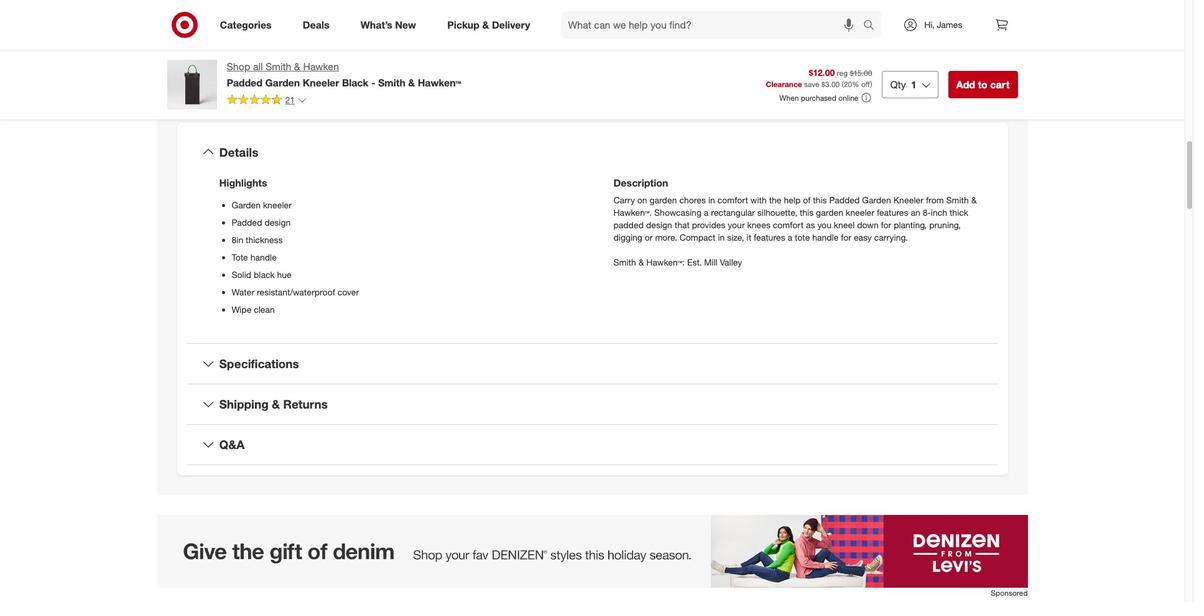 Task type: vqa. For each thing, say whether or not it's contained in the screenshot.
the smith
yes



Task type: locate. For each thing, give the bounding box(es) containing it.
kneeler
[[263, 200, 292, 211], [846, 208, 875, 218]]

design up more.
[[647, 220, 673, 231]]

1
[[912, 78, 917, 91]]

this down of
[[800, 208, 814, 218]]

pruning,
[[930, 220, 962, 231]]

what's
[[361, 18, 393, 31]]

0 vertical spatial a
[[704, 208, 709, 218]]

rectangular
[[712, 208, 756, 218]]

handle
[[813, 232, 839, 243], [251, 252, 277, 263]]

design
[[265, 217, 291, 228], [647, 220, 673, 231]]

comfort down silhouette,
[[773, 220, 804, 231]]

1 vertical spatial padded
[[830, 195, 860, 206]]

garden up the 21
[[265, 76, 300, 89]]

comfort up rectangular
[[718, 195, 749, 206]]

smith right all
[[266, 60, 292, 73]]

%
[[853, 80, 860, 89]]

1 horizontal spatial garden
[[265, 76, 300, 89]]

21 link
[[227, 94, 308, 108]]

hawken™.
[[614, 208, 652, 218]]

sponsored inside region
[[992, 589, 1028, 598]]

in right the chores
[[709, 195, 716, 206]]

1 vertical spatial a
[[788, 232, 793, 243]]

2 vertical spatial padded
[[232, 217, 262, 228]]

shop all smith & hawken padded garden kneeler black - smith & hawken™
[[227, 60, 462, 89]]

& right from
[[972, 195, 977, 206]]

1 horizontal spatial in
[[718, 232, 725, 243]]

advertisement region
[[608, 0, 1019, 41], [157, 515, 1028, 588]]

chores
[[680, 195, 706, 206]]

0 vertical spatial advertisement region
[[608, 0, 1019, 41]]

purchased
[[802, 93, 837, 102]]

garden up you
[[817, 208, 844, 218]]

features
[[878, 208, 909, 218], [754, 232, 786, 243]]

black
[[342, 76, 369, 89]]

est.
[[688, 257, 702, 268]]

black
[[254, 270, 275, 280]]

hawken™
[[418, 76, 462, 89]]

garden up down
[[863, 195, 892, 206]]

0 vertical spatial this
[[814, 195, 827, 206]]

padded up kneel
[[830, 195, 860, 206]]

details
[[219, 145, 259, 159]]

1 horizontal spatial kneeler
[[846, 208, 875, 218]]

sponsored
[[982, 42, 1019, 51], [992, 589, 1028, 598]]

1 horizontal spatial handle
[[813, 232, 839, 243]]

garden kneeler
[[232, 200, 292, 211]]

1 horizontal spatial kneeler
[[894, 195, 924, 206]]

for up 'carrying.'
[[882, 220, 892, 231]]

padded up 8in
[[232, 217, 262, 228]]

features up "planting,"
[[878, 208, 909, 218]]

21
[[285, 95, 295, 105]]

)
[[871, 80, 873, 89]]

q&a button
[[187, 425, 999, 465]]

help
[[784, 195, 801, 206]]

3.00
[[826, 80, 840, 89]]

carry on garden chores in comfort with the help of this padded garden kneeler from smith & hawken™. showcasing a rectangular silhouette, this garden kneeler features an 8-inch thick padded design that provides your knees comfort as you kneel down for planting, pruning, digging or more. compact in size, it features a tote handle for easy carrying.
[[614, 195, 977, 243]]

0 horizontal spatial in
[[709, 195, 716, 206]]

features down knees
[[754, 232, 786, 243]]

kneeler down hawken
[[303, 76, 340, 89]]

garden
[[650, 195, 677, 206], [817, 208, 844, 218]]

1 vertical spatial sponsored
[[992, 589, 1028, 598]]

hawken
[[303, 60, 339, 73]]

thick
[[950, 208, 969, 218]]

a
[[704, 208, 709, 218], [788, 232, 793, 243]]

$12.00 reg $15.00 clearance save $ 3.00 ( 20 % off )
[[767, 67, 873, 89]]

padded inside shop all smith & hawken padded garden kneeler black - smith & hawken™
[[227, 76, 263, 89]]

easy
[[854, 232, 872, 243]]

in
[[709, 195, 716, 206], [718, 232, 725, 243]]

(
[[842, 80, 844, 89]]

returns
[[283, 397, 328, 411]]

carrying.
[[875, 232, 908, 243]]

1 horizontal spatial design
[[647, 220, 673, 231]]

a left tote
[[788, 232, 793, 243]]

for
[[882, 220, 892, 231], [842, 232, 852, 243]]

handle down 'thickness'
[[251, 252, 277, 263]]

1 vertical spatial handle
[[251, 252, 277, 263]]

padded down shop
[[227, 76, 263, 89]]

as
[[807, 220, 816, 231]]

0 vertical spatial garden
[[650, 195, 677, 206]]

& left returns
[[272, 397, 280, 411]]

reg
[[837, 68, 848, 78]]

smith inside carry on garden chores in comfort with the help of this padded garden kneeler from smith & hawken™. showcasing a rectangular silhouette, this garden kneeler features an 8-inch thick padded design that provides your knees comfort as you kneel down for planting, pruning, digging or more. compact in size, it features a tote handle for easy carrying.
[[947, 195, 970, 206]]

new
[[395, 18, 416, 31]]

padded
[[614, 220, 644, 231]]

shipping & returns
[[219, 397, 328, 411]]

this right of
[[814, 195, 827, 206]]

add
[[957, 78, 976, 91]]

1 horizontal spatial comfort
[[773, 220, 804, 231]]

handle down you
[[813, 232, 839, 243]]

comfort
[[718, 195, 749, 206], [773, 220, 804, 231]]

0 vertical spatial sponsored
[[982, 42, 1019, 51]]

0 horizontal spatial kneeler
[[263, 200, 292, 211]]

& inside carry on garden chores in comfort with the help of this padded garden kneeler from smith & hawken™. showcasing a rectangular silhouette, this garden kneeler features an 8-inch thick padded design that provides your knees comfort as you kneel down for planting, pruning, digging or more. compact in size, it features a tote handle for easy carrying.
[[972, 195, 977, 206]]

specifications
[[219, 357, 299, 371]]

image gallery element
[[167, 0, 578, 68]]

0 horizontal spatial comfort
[[718, 195, 749, 206]]

smith up thick
[[947, 195, 970, 206]]

1 horizontal spatial a
[[788, 232, 793, 243]]

for down kneel
[[842, 232, 852, 243]]

2 horizontal spatial garden
[[863, 195, 892, 206]]

0 horizontal spatial for
[[842, 232, 852, 243]]

garden inside carry on garden chores in comfort with the help of this padded garden kneeler from smith & hawken™. showcasing a rectangular silhouette, this garden kneeler features an 8-inch thick padded design that provides your knees comfort as you kneel down for planting, pruning, digging or more. compact in size, it features a tote handle for easy carrying.
[[863, 195, 892, 206]]

valley
[[720, 257, 743, 268]]

1 horizontal spatial features
[[878, 208, 909, 218]]

smith
[[266, 60, 292, 73], [378, 76, 406, 89], [947, 195, 970, 206], [614, 257, 637, 268]]

in left size,
[[718, 232, 725, 243]]

kneel
[[834, 220, 855, 231]]

-
[[372, 76, 376, 89]]

0 horizontal spatial features
[[754, 232, 786, 243]]

more.
[[656, 232, 678, 243]]

0 vertical spatial padded
[[227, 76, 263, 89]]

kneeler up down
[[846, 208, 875, 218]]

handle inside carry on garden chores in comfort with the help of this padded garden kneeler from smith & hawken™. showcasing a rectangular silhouette, this garden kneeler features an 8-inch thick padded design that provides your knees comfort as you kneel down for planting, pruning, digging or more. compact in size, it features a tote handle for easy carrying.
[[813, 232, 839, 243]]

cover
[[338, 287, 359, 298]]

garden down highlights
[[232, 200, 261, 211]]

deals
[[303, 18, 330, 31]]

design up 'thickness'
[[265, 217, 291, 228]]

carry
[[614, 195, 635, 206]]

compact
[[680, 232, 716, 243]]

smith right -
[[378, 76, 406, 89]]

0 vertical spatial comfort
[[718, 195, 749, 206]]

kneeler up padded design
[[263, 200, 292, 211]]

1 vertical spatial kneeler
[[894, 195, 924, 206]]

& left hawken
[[294, 60, 301, 73]]

0 vertical spatial kneeler
[[303, 76, 340, 89]]

0 vertical spatial handle
[[813, 232, 839, 243]]

padded
[[227, 76, 263, 89], [830, 195, 860, 206], [232, 217, 262, 228]]

0 vertical spatial for
[[882, 220, 892, 231]]

8in
[[232, 235, 243, 245]]

garden up showcasing
[[650, 195, 677, 206]]

& right pickup
[[483, 18, 489, 31]]

a up provides
[[704, 208, 709, 218]]

8in thickness
[[232, 235, 283, 245]]

0 horizontal spatial kneeler
[[303, 76, 340, 89]]

1 horizontal spatial garden
[[817, 208, 844, 218]]

0 horizontal spatial garden
[[650, 195, 677, 206]]

kneeler up an
[[894, 195, 924, 206]]

1 vertical spatial for
[[842, 232, 852, 243]]

0 vertical spatial in
[[709, 195, 716, 206]]

search
[[858, 20, 888, 32]]

pickup & delivery
[[448, 18, 531, 31]]

provides
[[693, 220, 726, 231]]

1 vertical spatial in
[[718, 232, 725, 243]]



Task type: describe. For each thing, give the bounding box(es) containing it.
1 vertical spatial this
[[800, 208, 814, 218]]

delivery
[[492, 18, 531, 31]]

1 vertical spatial advertisement region
[[157, 515, 1028, 588]]

sponsored region
[[157, 515, 1028, 602]]

0 horizontal spatial design
[[265, 217, 291, 228]]

qty
[[891, 78, 907, 91]]

the
[[770, 195, 782, 206]]

smith & hawken™: est. mill valley
[[614, 257, 743, 268]]

solid
[[232, 270, 252, 280]]

20
[[844, 80, 853, 89]]

wipe clean
[[232, 305, 275, 315]]

tote
[[232, 252, 248, 263]]

you
[[818, 220, 832, 231]]

& left hawken™ on the top
[[409, 76, 415, 89]]

design inside carry on garden chores in comfort with the help of this padded garden kneeler from smith & hawken™. showcasing a rectangular silhouette, this garden kneeler features an 8-inch thick padded design that provides your knees comfort as you kneel down for planting, pruning, digging or more. compact in size, it features a tote handle for easy carrying.
[[647, 220, 673, 231]]

0 horizontal spatial garden
[[232, 200, 261, 211]]

james
[[938, 19, 963, 30]]

specifications button
[[187, 344, 999, 384]]

planting,
[[894, 220, 928, 231]]

$15.00
[[850, 68, 873, 78]]

off
[[862, 80, 871, 89]]

What can we help you find? suggestions appear below search field
[[561, 11, 867, 39]]

silhouette,
[[758, 208, 798, 218]]

pickup & delivery link
[[437, 11, 546, 39]]

q&a
[[219, 437, 245, 452]]

what's new link
[[350, 11, 432, 39]]

deals link
[[292, 11, 345, 39]]

kneeler inside carry on garden chores in comfort with the help of this padded garden kneeler from smith & hawken™. showcasing a rectangular silhouette, this garden kneeler features an 8-inch thick padded design that provides your knees comfort as you kneel down for planting, pruning, digging or more. compact in size, it features a tote handle for easy carrying.
[[846, 208, 875, 218]]

tote
[[795, 232, 811, 243]]

what's new
[[361, 18, 416, 31]]

clearance
[[767, 80, 803, 89]]

smith down digging
[[614, 257, 637, 268]]

1 vertical spatial features
[[754, 232, 786, 243]]

pickup
[[448, 18, 480, 31]]

padded inside carry on garden chores in comfort with the help of this padded garden kneeler from smith & hawken™. showcasing a rectangular silhouette, this garden kneeler features an 8-inch thick padded design that provides your knees comfort as you kneel down for planting, pruning, digging or more. compact in size, it features a tote handle for easy carrying.
[[830, 195, 860, 206]]

1 vertical spatial garden
[[817, 208, 844, 218]]

$
[[822, 80, 826, 89]]

categories
[[220, 18, 272, 31]]

inch
[[932, 208, 948, 218]]

save
[[805, 80, 820, 89]]

that
[[675, 220, 690, 231]]

on
[[638, 195, 648, 206]]

hue
[[277, 270, 292, 280]]

details button
[[187, 132, 999, 172]]

down
[[858, 220, 879, 231]]

solid black hue
[[232, 270, 292, 280]]

add to cart
[[957, 78, 1010, 91]]

when
[[780, 93, 799, 102]]

0 horizontal spatial a
[[704, 208, 709, 218]]

digging
[[614, 232, 643, 243]]

& left hawken™:
[[639, 257, 644, 268]]

kneeler inside shop all smith & hawken padded garden kneeler black - smith & hawken™
[[303, 76, 340, 89]]

thickness
[[246, 235, 283, 245]]

water
[[232, 287, 255, 298]]

1 vertical spatial comfort
[[773, 220, 804, 231]]

description
[[614, 177, 669, 189]]

knees
[[748, 220, 771, 231]]

highlights
[[219, 177, 267, 189]]

of
[[804, 195, 811, 206]]

tote handle
[[232, 252, 277, 263]]

mill
[[705, 257, 718, 268]]

hawken™:
[[647, 257, 685, 268]]

cart
[[991, 78, 1010, 91]]

it
[[747, 232, 752, 243]]

0 vertical spatial features
[[878, 208, 909, 218]]

water resistant/waterproof cover
[[232, 287, 359, 298]]

shipping
[[219, 397, 269, 411]]

hi,
[[925, 19, 935, 30]]

& inside pickup & delivery link
[[483, 18, 489, 31]]

garden inside shop all smith & hawken padded garden kneeler black - smith & hawken™
[[265, 76, 300, 89]]

to
[[979, 78, 988, 91]]

image of padded garden kneeler black - smith & hawken™ image
[[167, 60, 217, 110]]

categories link
[[209, 11, 287, 39]]

kneeler inside carry on garden chores in comfort with the help of this padded garden kneeler from smith & hawken™. showcasing a rectangular silhouette, this garden kneeler features an 8-inch thick padded design that provides your knees comfort as you kneel down for planting, pruning, digging or more. compact in size, it features a tote handle for easy carrying.
[[894, 195, 924, 206]]

qty 1
[[891, 78, 917, 91]]

0 horizontal spatial handle
[[251, 252, 277, 263]]

from
[[927, 195, 945, 206]]

& inside shipping & returns "dropdown button"
[[272, 397, 280, 411]]

padded design
[[232, 217, 291, 228]]

hi, james
[[925, 19, 963, 30]]

online
[[839, 93, 859, 102]]

with
[[751, 195, 767, 206]]

resistant/waterproof
[[257, 287, 335, 298]]

shop
[[227, 60, 250, 73]]

showcasing
[[655, 208, 702, 218]]

an
[[911, 208, 921, 218]]

1 horizontal spatial for
[[882, 220, 892, 231]]

padded garden kneeler black - smith &#38; hawken&#8482;, 5 of 6 image
[[167, 0, 368, 65]]

add to cart button
[[949, 71, 1019, 98]]

size,
[[728, 232, 745, 243]]

shipping & returns button
[[187, 385, 999, 424]]

wipe
[[232, 305, 252, 315]]

your
[[728, 220, 745, 231]]



